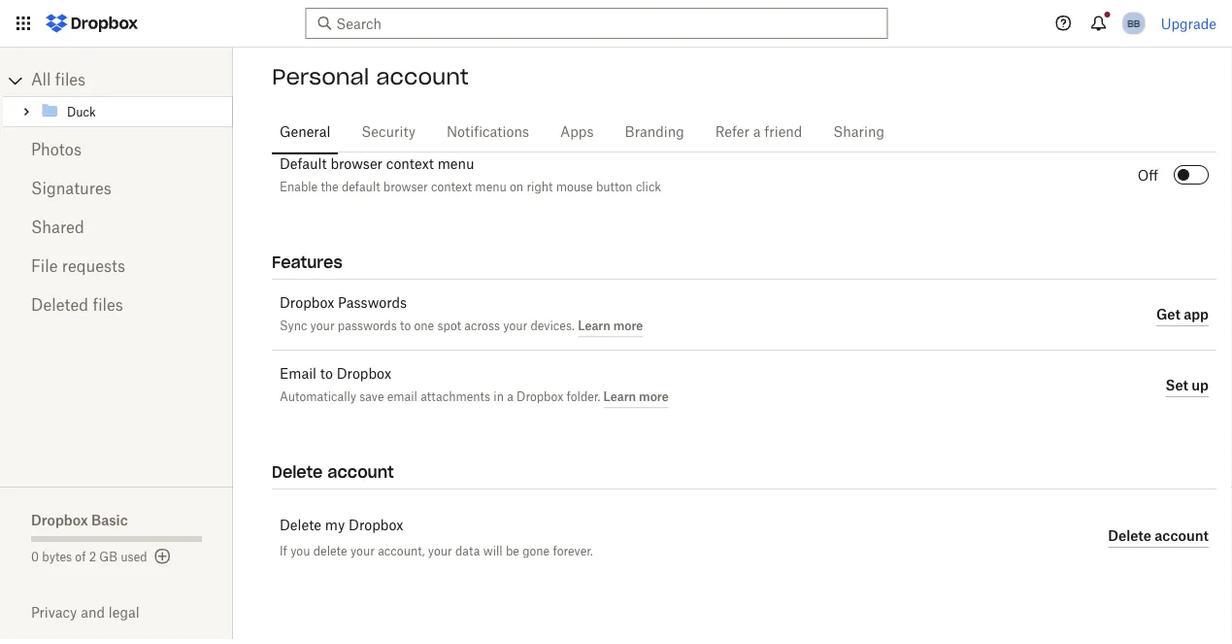 Task type: locate. For each thing, give the bounding box(es) containing it.
0 vertical spatial you
[[640, 111, 660, 123]]

upgrade
[[1161, 15, 1217, 32]]

sync
[[280, 320, 307, 332]]

in right attachments
[[494, 391, 504, 403]]

you
[[640, 111, 660, 123], [291, 543, 310, 558]]

more
[[614, 318, 643, 332], [639, 389, 669, 403]]

1 vertical spatial you
[[291, 543, 310, 558]]

learn right 'devices.'
[[578, 318, 611, 332]]

0 vertical spatial learn more button
[[578, 314, 643, 337]]

1 horizontal spatial up
[[1192, 377, 1209, 393]]

1 vertical spatial delete account
[[1108, 527, 1209, 544]]

delete account
[[272, 462, 394, 482], [1108, 527, 1209, 544]]

photos link
[[31, 131, 202, 170]]

default
[[280, 158, 327, 171]]

get more space image
[[151, 545, 174, 568]]

to up automatically in the bottom left of the page
[[320, 367, 333, 381]]

passwords
[[338, 296, 407, 310]]

refer a friend
[[716, 125, 803, 139]]

branding
[[625, 125, 685, 139]]

learn more button for get app
[[578, 314, 643, 337]]

default
[[342, 182, 380, 194]]

0 vertical spatial to
[[400, 320, 411, 332]]

can
[[663, 111, 683, 123]]

sizes
[[440, 111, 467, 123]]

0 vertical spatial up
[[881, 111, 896, 123]]

files down file requests link
[[93, 298, 123, 314]]

files left are
[[797, 111, 819, 123]]

up right set
[[1192, 377, 1209, 393]]

menu
[[438, 158, 474, 171], [475, 182, 507, 194]]

0 vertical spatial in
[[470, 111, 481, 123]]

2 horizontal spatial files
[[797, 111, 819, 123]]

1 vertical spatial a
[[507, 391, 514, 403]]

a
[[754, 125, 761, 139], [507, 391, 514, 403]]

online-
[[355, 111, 393, 123]]

security tab
[[354, 109, 424, 155]]

files inside all files link
[[55, 73, 86, 88]]

files right all
[[55, 73, 86, 88]]

signatures
[[31, 182, 111, 197]]

learn right folder.
[[604, 389, 636, 403]]

this displays online-only file sizes in mac finder as zero bytes so you can easily review which files are taking up hard drive space.
[[280, 111, 992, 123]]

your
[[310, 320, 335, 332], [503, 320, 528, 332], [351, 543, 375, 558], [428, 543, 452, 558]]

photos
[[31, 143, 82, 158]]

context left on
[[431, 182, 472, 194]]

1 vertical spatial context
[[431, 182, 472, 194]]

on
[[510, 182, 524, 194]]

you right if
[[291, 543, 310, 558]]

bytes right 0
[[42, 552, 72, 563]]

sharing tab
[[826, 109, 893, 155]]

1 vertical spatial learn more button
[[604, 385, 669, 408]]

all files link
[[31, 65, 233, 96]]

0 vertical spatial delete account
[[272, 462, 394, 482]]

automatically save email attachments in a dropbox folder. learn more
[[280, 389, 669, 403]]

menu left on
[[475, 182, 507, 194]]

1 vertical spatial bytes
[[42, 552, 72, 563]]

0 horizontal spatial to
[[320, 367, 333, 381]]

passwords
[[338, 320, 397, 332]]

your right sync
[[310, 320, 335, 332]]

privacy and legal
[[31, 604, 139, 621]]

attachments
[[421, 391, 491, 403]]

context down security
[[386, 158, 434, 171]]

email to dropbox
[[280, 367, 391, 381]]

button
[[596, 182, 633, 194]]

1 vertical spatial menu
[[475, 182, 507, 194]]

1 vertical spatial in
[[494, 391, 504, 403]]

learn more button right folder.
[[604, 385, 669, 408]]

be
[[506, 543, 520, 558]]

2
[[89, 552, 96, 563]]

your left data
[[428, 543, 452, 558]]

1 vertical spatial learn
[[604, 389, 636, 403]]

1 horizontal spatial to
[[400, 320, 411, 332]]

the
[[321, 182, 339, 194]]

displays
[[307, 111, 352, 123]]

global header element
[[0, 0, 1233, 48]]

in up notifications
[[470, 111, 481, 123]]

gb
[[99, 552, 118, 563]]

1 horizontal spatial you
[[640, 111, 660, 123]]

general
[[280, 125, 331, 139]]

files for deleted files
[[93, 298, 123, 314]]

are
[[823, 111, 840, 123]]

0 vertical spatial a
[[754, 125, 761, 139]]

across
[[465, 320, 500, 332]]

mouse
[[556, 182, 593, 194]]

up left hard
[[881, 111, 896, 123]]

in
[[470, 111, 481, 123], [494, 391, 504, 403]]

1 horizontal spatial in
[[494, 391, 504, 403]]

you up branding
[[640, 111, 660, 123]]

save
[[360, 391, 384, 403]]

browser down default browser context menu
[[384, 182, 428, 194]]

bytes left so
[[592, 111, 622, 123]]

2 vertical spatial files
[[93, 298, 123, 314]]

files inside deleted files link
[[93, 298, 123, 314]]

dropbox left folder.
[[517, 391, 564, 403]]

a down the 'review'
[[754, 125, 761, 139]]

delete
[[272, 462, 323, 482], [280, 519, 322, 532], [1108, 527, 1152, 544]]

learn more button
[[578, 314, 643, 337], [604, 385, 669, 408]]

automatically
[[280, 391, 356, 403]]

0 vertical spatial bytes
[[592, 111, 622, 123]]

a right attachments
[[507, 391, 514, 403]]

0 horizontal spatial a
[[507, 391, 514, 403]]

0 horizontal spatial files
[[55, 73, 86, 88]]

dropbox
[[280, 296, 334, 310], [337, 367, 391, 381], [517, 391, 564, 403], [31, 511, 88, 528], [349, 519, 403, 532]]

my
[[325, 519, 345, 532]]

files for all files
[[55, 73, 86, 88]]

apps
[[560, 125, 594, 139]]

if you delete your account, your data will be gone forever.
[[280, 543, 593, 558]]

browser
[[331, 158, 383, 171], [384, 182, 428, 194]]

up
[[881, 111, 896, 123], [1192, 377, 1209, 393]]

account,
[[378, 543, 425, 558]]

dropbox up sync
[[280, 296, 334, 310]]

0 vertical spatial browser
[[331, 158, 383, 171]]

file
[[31, 259, 58, 275]]

bytes
[[592, 111, 622, 123], [42, 552, 72, 563]]

mac
[[484, 111, 508, 123]]

1 vertical spatial account
[[328, 462, 394, 482]]

account inside delete account button
[[1155, 527, 1209, 544]]

1 horizontal spatial bytes
[[592, 111, 622, 123]]

Search text field
[[336, 13, 852, 34]]

learn more button right 'devices.'
[[578, 314, 643, 337]]

2 vertical spatial account
[[1155, 527, 1209, 544]]

dropbox up of
[[31, 511, 88, 528]]

context
[[386, 158, 434, 171], [431, 182, 472, 194]]

0 horizontal spatial in
[[470, 111, 481, 123]]

dropbox logo - go to the homepage image
[[39, 8, 145, 39]]

which
[[760, 111, 793, 123]]

menu up enable the default browser context menu on right mouse button click
[[438, 158, 474, 171]]

shared link
[[31, 209, 202, 248]]

more right folder.
[[639, 389, 669, 403]]

0 vertical spatial menu
[[438, 158, 474, 171]]

learn more button for set up
[[604, 385, 669, 408]]

enable
[[280, 182, 318, 194]]

if
[[280, 543, 287, 558]]

files
[[55, 73, 86, 88], [797, 111, 819, 123], [93, 298, 123, 314]]

browser up default
[[331, 158, 383, 171]]

1 horizontal spatial delete account
[[1108, 527, 1209, 544]]

your right delete
[[351, 543, 375, 558]]

your right across
[[503, 320, 528, 332]]

0 vertical spatial more
[[614, 318, 643, 332]]

1 vertical spatial more
[[639, 389, 669, 403]]

bb
[[1128, 17, 1141, 29]]

file
[[420, 111, 437, 123]]

taking
[[843, 111, 878, 123]]

account
[[376, 63, 469, 90], [328, 462, 394, 482], [1155, 527, 1209, 544]]

1 vertical spatial to
[[320, 367, 333, 381]]

to left one
[[400, 320, 411, 332]]

1 vertical spatial up
[[1192, 377, 1209, 393]]

tab list
[[272, 106, 1217, 155]]

1 horizontal spatial a
[[754, 125, 761, 139]]

1 horizontal spatial files
[[93, 298, 123, 314]]

0 vertical spatial files
[[55, 73, 86, 88]]

to
[[400, 320, 411, 332], [320, 367, 333, 381]]

more right 'devices.'
[[614, 318, 643, 332]]



Task type: describe. For each thing, give the bounding box(es) containing it.
general tab
[[272, 109, 338, 155]]

features
[[272, 252, 343, 272]]

file requests
[[31, 259, 125, 275]]

forever.
[[553, 543, 593, 558]]

notifications tab
[[439, 109, 537, 155]]

dropbox passwords
[[280, 296, 407, 310]]

deleted
[[31, 298, 88, 314]]

right
[[527, 182, 553, 194]]

enable the default browser context menu on right mouse button click
[[280, 182, 662, 194]]

data
[[456, 543, 480, 558]]

this
[[280, 111, 304, 123]]

set up
[[1166, 377, 1209, 393]]

notifications
[[447, 125, 529, 139]]

will
[[483, 543, 503, 558]]

used
[[121, 552, 147, 563]]

space.
[[957, 111, 992, 123]]

default browser context menu
[[280, 158, 474, 171]]

hard
[[899, 111, 924, 123]]

all
[[31, 73, 51, 88]]

upgrade link
[[1161, 15, 1217, 32]]

sync your passwords to one spot across your devices. learn more
[[280, 318, 643, 332]]

duck
[[67, 107, 96, 119]]

zero
[[565, 111, 589, 123]]

of
[[75, 552, 86, 563]]

file requests link
[[31, 248, 202, 287]]

up inside button
[[1192, 377, 1209, 393]]

0 vertical spatial account
[[376, 63, 469, 90]]

folder.
[[567, 391, 601, 403]]

privacy
[[31, 604, 77, 621]]

a inside "tab"
[[754, 125, 761, 139]]

all files
[[31, 73, 86, 88]]

in inside automatically save email attachments in a dropbox folder. learn more
[[494, 391, 504, 403]]

shared
[[31, 220, 84, 236]]

deleted files link
[[31, 287, 202, 325]]

tab list containing general
[[272, 106, 1217, 155]]

apps tab
[[553, 109, 602, 155]]

dropbox up save at the left
[[337, 367, 391, 381]]

sharing
[[834, 125, 885, 139]]

personal
[[272, 63, 369, 90]]

set up button
[[1166, 374, 1209, 397]]

0 horizontal spatial up
[[881, 111, 896, 123]]

delete account button
[[1108, 525, 1209, 548]]

branding tab
[[617, 109, 692, 155]]

personal account
[[272, 63, 469, 90]]

0 horizontal spatial menu
[[438, 158, 474, 171]]

finder
[[511, 111, 546, 123]]

dropbox up account,
[[349, 519, 403, 532]]

review
[[721, 111, 757, 123]]

refer
[[716, 125, 750, 139]]

friend
[[765, 125, 803, 139]]

email
[[280, 367, 317, 381]]

1 horizontal spatial menu
[[475, 182, 507, 194]]

spot
[[438, 320, 461, 332]]

security
[[362, 125, 416, 139]]

0 vertical spatial context
[[386, 158, 434, 171]]

to inside sync your passwords to one spot across your devices. learn more
[[400, 320, 411, 332]]

dropbox inside automatically save email attachments in a dropbox folder. learn more
[[517, 391, 564, 403]]

as
[[550, 111, 562, 123]]

delete inside delete account button
[[1108, 527, 1152, 544]]

basic
[[91, 511, 128, 528]]

deleted files
[[31, 298, 123, 314]]

bb button
[[1119, 8, 1150, 39]]

0
[[31, 552, 39, 563]]

dropbox basic
[[31, 511, 128, 528]]

1 vertical spatial browser
[[384, 182, 428, 194]]

refer a friend tab
[[708, 109, 810, 155]]

all files tree
[[3, 65, 233, 127]]

privacy and legal link
[[31, 604, 233, 621]]

delete
[[313, 543, 347, 558]]

legal
[[109, 604, 139, 621]]

easily
[[686, 111, 718, 123]]

signatures link
[[31, 170, 202, 209]]

off
[[1138, 169, 1159, 183]]

set
[[1166, 377, 1189, 393]]

drive
[[927, 111, 954, 123]]

0 horizontal spatial bytes
[[42, 552, 72, 563]]

1 vertical spatial files
[[797, 111, 819, 123]]

0 horizontal spatial delete account
[[272, 462, 394, 482]]

get app
[[1157, 306, 1209, 322]]

delete my dropbox
[[280, 519, 403, 532]]

app
[[1184, 306, 1209, 322]]

gone
[[523, 543, 550, 558]]

get
[[1157, 306, 1181, 322]]

duck link
[[40, 100, 229, 123]]

only
[[393, 111, 416, 123]]

a inside automatically save email attachments in a dropbox folder. learn more
[[507, 391, 514, 403]]

so
[[625, 111, 637, 123]]

0 vertical spatial learn
[[578, 318, 611, 332]]

0 horizontal spatial you
[[291, 543, 310, 558]]



Task type: vqa. For each thing, say whether or not it's contained in the screenshot.
the Sign yourself
no



